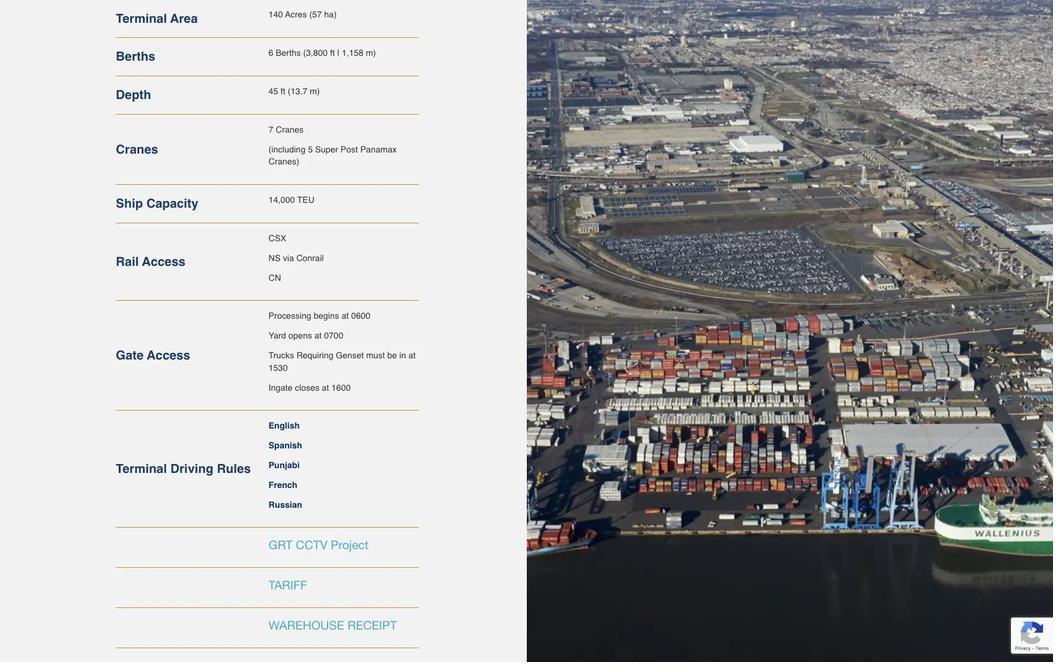 Task type: locate. For each thing, give the bounding box(es) containing it.
access right gate
[[147, 348, 190, 363]]

at right in
[[409, 351, 416, 360]]

5
[[308, 144, 313, 154]]

1 vertical spatial terminal
[[116, 462, 167, 476]]

conrail
[[297, 253, 324, 263]]

terminal left area
[[116, 11, 167, 26]]

at left 1600
[[322, 383, 329, 392]]

cranes
[[276, 125, 304, 134], [116, 142, 158, 157]]

access
[[142, 255, 186, 269], [147, 348, 190, 363]]

rules
[[217, 462, 251, 476]]

140 acres (57 ha)
[[269, 10, 337, 19]]

0 horizontal spatial m)
[[310, 86, 320, 96]]

access right rail
[[142, 255, 186, 269]]

0 vertical spatial ft
[[330, 48, 335, 58]]

yard opens at 0700
[[269, 331, 344, 341]]

spanish
[[269, 441, 302, 450]]

14,000 teu
[[269, 195, 315, 205]]

terminal for terminal driving rules
[[116, 462, 167, 476]]

terminal
[[116, 11, 167, 26], [116, 462, 167, 476]]

7 cranes
[[269, 125, 304, 134]]

1 vertical spatial access
[[147, 348, 190, 363]]

in
[[400, 351, 406, 360]]

access for rail access
[[142, 255, 186, 269]]

0 vertical spatial access
[[142, 255, 186, 269]]

requiring
[[297, 351, 334, 360]]

spanish link
[[269, 441, 302, 450]]

1 terminal from the top
[[116, 11, 167, 26]]

at inside trucks requiring genset must be in at 1530
[[409, 351, 416, 360]]

teu
[[297, 195, 315, 205]]

(13.7
[[288, 86, 308, 96]]

1 vertical spatial m)
[[310, 86, 320, 96]]

at left the 0600
[[342, 311, 349, 321]]

cranes down 'depth'
[[116, 142, 158, 157]]

gate
[[116, 348, 144, 363]]

(57
[[310, 10, 322, 19]]

1 horizontal spatial ft
[[330, 48, 335, 58]]

ship capacity
[[116, 197, 199, 211]]

super
[[315, 144, 338, 154]]

terminal area
[[116, 11, 198, 26]]

(including
[[269, 144, 306, 154]]

1 horizontal spatial m)
[[366, 48, 376, 58]]

ft left |
[[330, 48, 335, 58]]

ship
[[116, 197, 143, 211]]

panamax
[[360, 144, 397, 154]]

45 ft (13.7 m)
[[269, 86, 320, 96]]

0 horizontal spatial cranes
[[116, 142, 158, 157]]

|
[[337, 48, 340, 58]]

m)
[[366, 48, 376, 58], [310, 86, 320, 96]]

2 terminal from the top
[[116, 462, 167, 476]]

post
[[341, 144, 358, 154]]

berths
[[276, 48, 301, 58], [116, 49, 155, 64]]

6
[[269, 48, 274, 58]]

0 horizontal spatial ft
[[281, 86, 286, 96]]

0 horizontal spatial berths
[[116, 49, 155, 64]]

ingate
[[269, 383, 293, 392]]

at left 0700
[[315, 331, 322, 341]]

m) right 1,158
[[366, 48, 376, 58]]

ft right 45
[[281, 86, 286, 96]]

0 vertical spatial terminal
[[116, 11, 167, 26]]

m) right (13.7
[[310, 86, 320, 96]]

ft
[[330, 48, 335, 58], [281, 86, 286, 96]]

berths right 6
[[276, 48, 301, 58]]

warehouse receipt
[[269, 619, 397, 632]]

trucks
[[269, 351, 294, 360]]

russian
[[269, 500, 302, 510]]

must
[[366, 351, 385, 360]]

driving
[[171, 462, 214, 476]]

begins
[[314, 311, 339, 321]]

processing
[[269, 311, 311, 321]]

0 vertical spatial m)
[[366, 48, 376, 58]]

cranes right 7
[[276, 125, 304, 134]]

1 horizontal spatial berths
[[276, 48, 301, 58]]

berths up 'depth'
[[116, 49, 155, 64]]

at
[[342, 311, 349, 321], [315, 331, 322, 341], [409, 351, 416, 360], [322, 383, 329, 392]]

1,158
[[342, 48, 364, 58]]

0 vertical spatial cranes
[[276, 125, 304, 134]]

1 vertical spatial ft
[[281, 86, 286, 96]]

(3,800
[[303, 48, 328, 58]]

terminal left driving
[[116, 462, 167, 476]]



Task type: vqa. For each thing, say whether or not it's contained in the screenshot.
TERMINAL for Terminal Area
yes



Task type: describe. For each thing, give the bounding box(es) containing it.
at for 0700
[[315, 331, 322, 341]]

(including 5 super post panamax cranes)
[[269, 144, 397, 167]]

punjabi link
[[269, 461, 300, 470]]

ns
[[269, 253, 281, 263]]

yard
[[269, 331, 286, 341]]

14,000
[[269, 195, 295, 205]]

ha)
[[324, 10, 337, 19]]

access for gate access
[[147, 348, 190, 363]]

tariff
[[269, 578, 307, 592]]

grt cctv project
[[269, 538, 369, 552]]

area
[[170, 11, 198, 26]]

140
[[269, 10, 283, 19]]

terminal for terminal area
[[116, 11, 167, 26]]

acres
[[285, 10, 307, 19]]

terminal driving rules
[[116, 462, 251, 476]]

1530
[[269, 363, 288, 373]]

depth
[[116, 88, 151, 102]]

1 horizontal spatial cranes
[[276, 125, 304, 134]]

be
[[388, 351, 397, 360]]

french link
[[269, 480, 298, 490]]

opens
[[289, 331, 312, 341]]

1 vertical spatial cranes
[[116, 142, 158, 157]]

cranes)
[[269, 157, 299, 167]]

english
[[269, 421, 300, 431]]

grt cctv project link
[[269, 538, 369, 552]]

processing begins at 0600
[[269, 311, 371, 321]]

gate access
[[116, 348, 190, 363]]

rail access
[[116, 255, 186, 269]]

at for 1600
[[322, 383, 329, 392]]

cn
[[269, 273, 281, 283]]

0700
[[324, 331, 344, 341]]

0600
[[351, 311, 371, 321]]

7
[[269, 125, 274, 134]]

rail
[[116, 255, 139, 269]]

capacity
[[146, 197, 199, 211]]

1600
[[332, 383, 351, 392]]

at for 0600
[[342, 311, 349, 321]]

ns via conrail
[[269, 253, 324, 263]]

closes
[[295, 383, 320, 392]]

english link
[[269, 421, 300, 431]]

project
[[331, 538, 369, 552]]

csx
[[269, 234, 286, 243]]

french
[[269, 480, 298, 490]]

genset
[[336, 351, 364, 360]]

tariff link
[[269, 578, 307, 592]]

russian link
[[269, 500, 302, 510]]

trucks requiring genset must be in at 1530
[[269, 351, 416, 373]]

cctv
[[296, 538, 328, 552]]

warehouse receipt link
[[269, 619, 397, 632]]

warehouse
[[269, 619, 344, 632]]

6 berths (3,800 ft | 1,158 m)
[[269, 48, 376, 58]]

45
[[269, 86, 278, 96]]

grt
[[269, 538, 293, 552]]

ingate closes at 1600
[[269, 383, 351, 392]]

via
[[283, 253, 294, 263]]

receipt
[[348, 619, 397, 632]]

punjabi
[[269, 461, 300, 470]]



